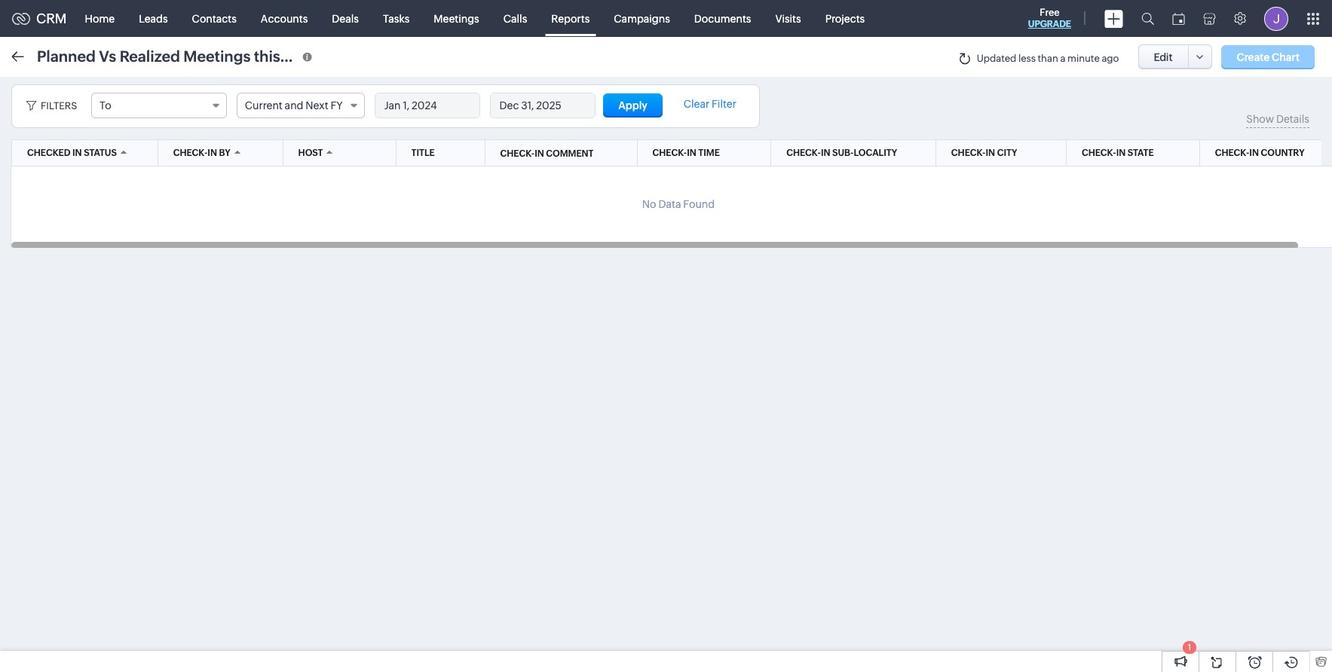 Task type: describe. For each thing, give the bounding box(es) containing it.
found
[[684, 198, 715, 210]]

vs
[[99, 47, 116, 64]]

Current and Next FY field
[[237, 93, 365, 118]]

no data found
[[643, 198, 715, 210]]

calls link
[[492, 0, 540, 37]]

filters
[[41, 100, 77, 112]]

planned vs realized meetings this month
[[37, 47, 331, 64]]

a
[[1061, 53, 1066, 64]]

documents link
[[683, 0, 764, 37]]

month
[[284, 47, 331, 64]]

by
[[219, 148, 231, 158]]

check-in state
[[1082, 148, 1155, 158]]

check-in country
[[1216, 148, 1305, 158]]

than
[[1038, 53, 1059, 64]]

create menu image
[[1105, 9, 1124, 28]]

meetings inside 'link'
[[434, 12, 480, 25]]

realized
[[120, 47, 180, 64]]

country
[[1262, 148, 1305, 158]]

accounts link
[[249, 0, 320, 37]]

check-in time
[[653, 148, 720, 158]]

accounts
[[261, 12, 308, 25]]

no
[[643, 198, 657, 210]]

comment
[[546, 148, 594, 159]]

clear
[[684, 98, 710, 110]]

in for status
[[72, 148, 82, 158]]

1
[[1189, 643, 1192, 653]]

data
[[659, 198, 681, 210]]

reports link
[[540, 0, 602, 37]]

filter
[[712, 98, 737, 110]]

less
[[1019, 53, 1036, 64]]

reports
[[552, 12, 590, 25]]

home
[[85, 12, 115, 25]]

check- for check-in country
[[1216, 148, 1250, 158]]

check- for check-in time
[[653, 148, 687, 158]]

state
[[1128, 148, 1155, 158]]

crm link
[[12, 11, 67, 26]]

documents
[[695, 12, 752, 25]]

clear filter
[[684, 98, 737, 110]]

in for country
[[1250, 148, 1260, 158]]

in for time
[[687, 148, 697, 158]]

status
[[84, 148, 117, 158]]

edit
[[1155, 51, 1173, 63]]

To field
[[91, 93, 227, 118]]

visits
[[776, 12, 802, 25]]

check-in city
[[952, 148, 1018, 158]]

campaigns link
[[602, 0, 683, 37]]

projects link
[[814, 0, 878, 37]]

check- for check-in state
[[1082, 148, 1117, 158]]

check- for check-in by
[[173, 148, 208, 158]]

next
[[306, 100, 329, 112]]



Task type: locate. For each thing, give the bounding box(es) containing it.
edit button
[[1139, 45, 1189, 69]]

5 check- from the left
[[1082, 148, 1117, 158]]

check- for check-in city
[[952, 148, 986, 158]]

1 vertical spatial meetings
[[184, 47, 251, 64]]

in for state
[[1117, 148, 1126, 158]]

1 check- from the left
[[173, 148, 208, 158]]

checked in status
[[27, 148, 117, 158]]

0 vertical spatial meetings
[[434, 12, 480, 25]]

search image
[[1142, 12, 1155, 25]]

tasks link
[[371, 0, 422, 37]]

in left by
[[208, 148, 217, 158]]

checked
[[27, 148, 70, 158]]

in for comment
[[535, 148, 544, 159]]

apply
[[619, 100, 648, 112]]

check- left state in the top right of the page
[[1082, 148, 1117, 158]]

4 in from the left
[[821, 148, 831, 158]]

logo image
[[12, 12, 30, 25]]

in left time
[[687, 148, 697, 158]]

current and next fy
[[245, 100, 343, 112]]

check-
[[173, 148, 208, 158], [653, 148, 687, 158], [787, 148, 821, 158], [952, 148, 986, 158], [1082, 148, 1117, 158], [1216, 148, 1250, 158], [501, 148, 535, 159]]

calendar image
[[1173, 12, 1186, 25]]

MMM D, YYYY text field
[[375, 94, 480, 118]]

search element
[[1133, 0, 1164, 37]]

check-in comment
[[501, 148, 594, 159]]

check- left sub-
[[787, 148, 821, 158]]

0 horizontal spatial meetings
[[184, 47, 251, 64]]

2 in from the left
[[208, 148, 217, 158]]

meetings left calls
[[434, 12, 480, 25]]

3 in from the left
[[687, 148, 697, 158]]

campaigns
[[614, 12, 670, 25]]

time
[[699, 148, 720, 158]]

check- left the country
[[1216, 148, 1250, 158]]

check- left time
[[653, 148, 687, 158]]

projects
[[826, 12, 865, 25]]

title
[[412, 148, 435, 158]]

2 check- from the left
[[653, 148, 687, 158]]

contacts
[[192, 12, 237, 25]]

in left status
[[72, 148, 82, 158]]

city
[[998, 148, 1018, 158]]

check- left the city
[[952, 148, 986, 158]]

6 in from the left
[[1117, 148, 1126, 158]]

ago
[[1102, 53, 1120, 64]]

calls
[[504, 12, 528, 25]]

create chart
[[1237, 51, 1301, 63]]

check- left the comment on the top
[[501, 148, 535, 159]]

check- for check-in sub-locality
[[787, 148, 821, 158]]

3 check- from the left
[[787, 148, 821, 158]]

upgrade
[[1029, 19, 1072, 29]]

create chart button
[[1222, 45, 1316, 69]]

MMM D, YYYY text field
[[491, 94, 595, 118]]

in for city
[[986, 148, 996, 158]]

8 in from the left
[[535, 148, 544, 159]]

7 check- from the left
[[501, 148, 535, 159]]

locality
[[854, 148, 898, 158]]

5 in from the left
[[986, 148, 996, 158]]

free upgrade
[[1029, 7, 1072, 29]]

4 check- from the left
[[952, 148, 986, 158]]

profile image
[[1265, 6, 1289, 31]]

leads link
[[127, 0, 180, 37]]

in left sub-
[[821, 148, 831, 158]]

planned
[[37, 47, 96, 64]]

in left the city
[[986, 148, 996, 158]]

check-in sub-locality
[[787, 148, 898, 158]]

1 horizontal spatial meetings
[[434, 12, 480, 25]]

home link
[[73, 0, 127, 37]]

check-in by
[[173, 148, 231, 158]]

fy
[[331, 100, 343, 112]]

profile element
[[1256, 0, 1298, 37]]

in left the country
[[1250, 148, 1260, 158]]

this
[[254, 47, 280, 64]]

chart
[[1273, 51, 1301, 63]]

in left the comment on the top
[[535, 148, 544, 159]]

meetings
[[434, 12, 480, 25], [184, 47, 251, 64]]

and
[[285, 100, 304, 112]]

leads
[[139, 12, 168, 25]]

in
[[72, 148, 82, 158], [208, 148, 217, 158], [687, 148, 697, 158], [821, 148, 831, 158], [986, 148, 996, 158], [1117, 148, 1126, 158], [1250, 148, 1260, 158], [535, 148, 544, 159]]

deals
[[332, 12, 359, 25]]

host
[[298, 148, 323, 158]]

current
[[245, 100, 283, 112]]

in for sub-
[[821, 148, 831, 158]]

updated
[[977, 53, 1017, 64]]

crm
[[36, 11, 67, 26]]

deals link
[[320, 0, 371, 37]]

updated less than a minute ago
[[977, 53, 1120, 64]]

create
[[1237, 51, 1271, 63]]

check- left by
[[173, 148, 208, 158]]

apply button
[[604, 94, 663, 118]]

to
[[100, 100, 112, 112]]

6 check- from the left
[[1216, 148, 1250, 158]]

in for by
[[208, 148, 217, 158]]

7 in from the left
[[1250, 148, 1260, 158]]

check- for check-in comment
[[501, 148, 535, 159]]

sub-
[[833, 148, 854, 158]]

contacts link
[[180, 0, 249, 37]]

in left state in the top right of the page
[[1117, 148, 1126, 158]]

meetings link
[[422, 0, 492, 37]]

visits link
[[764, 0, 814, 37]]

1 in from the left
[[72, 148, 82, 158]]

meetings down contacts link
[[184, 47, 251, 64]]

tasks
[[383, 12, 410, 25]]

free
[[1040, 7, 1060, 18]]

minute
[[1068, 53, 1100, 64]]

create menu element
[[1096, 0, 1133, 37]]



Task type: vqa. For each thing, say whether or not it's contained in the screenshot.
chart
yes



